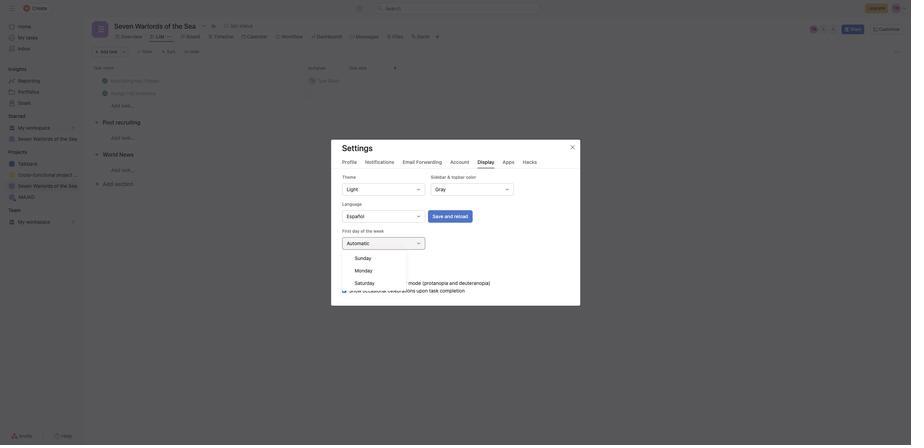 Task type: describe. For each thing, give the bounding box(es) containing it.
the for "seven warlords of the sea" link in the projects element
[[60, 183, 67, 189]]

sea inside projects element
[[69, 183, 77, 189]]

add for add task… row related to post recruiting
[[111, 135, 120, 141]]

projects button
[[0, 149, 27, 156]]

row containing tb
[[83, 74, 911, 87]]

notifications button
[[365, 159, 394, 168]]

close image
[[570, 145, 575, 150]]

first day of the week
[[342, 229, 384, 234]]

due
[[349, 65, 357, 71]]

share button
[[842, 25, 865, 34]]

collapse task list for this section image
[[94, 152, 99, 158]]

notifications
[[365, 159, 394, 165]]

my tasks link
[[4, 32, 79, 43]]

calendar link
[[242, 33, 268, 41]]

profile button
[[342, 159, 357, 168]]

home
[[18, 24, 31, 29]]

home link
[[4, 21, 79, 32]]

inbox link
[[4, 43, 79, 54]]

black
[[329, 78, 339, 83]]

occasional
[[363, 288, 386, 294]]

display button
[[478, 159, 495, 168]]

team button
[[0, 207, 21, 214]]

collapse task list for this section image
[[94, 120, 99, 125]]

2 enable from the top
[[349, 280, 364, 286]]

task… for news
[[121, 167, 135, 173]]

cross-functional project plan
[[18, 172, 83, 178]]

2 vertical spatial the
[[366, 229, 372, 234]]

team
[[8, 207, 21, 213]]

tyler black
[[318, 78, 339, 83]]

my tasks
[[18, 35, 38, 41]]

news
[[119, 152, 134, 158]]

reload
[[454, 213, 468, 219]]

world news button
[[103, 149, 134, 161]]

add for world news add task… row
[[111, 167, 120, 173]]

show for show task row numbers enable compact mode enable color blind friendly mode (protanopia and deuteranopia)
[[349, 265, 361, 271]]

color inside show task row numbers enable compact mode enable color blind friendly mode (protanopia and deuteranopia)
[[365, 280, 377, 286]]

date
[[358, 65, 367, 71]]

invite button
[[7, 430, 36, 443]]

2 vertical spatial of
[[361, 229, 365, 234]]

automatic
[[347, 240, 369, 246]]

add inside button
[[100, 49, 108, 54]]

add task
[[100, 49, 118, 54]]

2 horizontal spatial task
[[429, 288, 439, 294]]

email
[[403, 159, 415, 165]]

tasks
[[26, 35, 38, 41]]

my for my tasks link
[[18, 35, 25, 41]]

deuteranopia)
[[459, 280, 490, 286]]

add task… button inside header untitled section tree grid
[[111, 102, 135, 110]]

saturday
[[355, 280, 375, 286]]

due date
[[349, 65, 367, 71]]

add for 1st add task… row
[[111, 103, 120, 109]]

row
[[373, 265, 382, 271]]

seven warlords of the sea for "seven warlords of the sea" link in the projects element
[[18, 183, 77, 189]]

sidebar & topbar color
[[431, 175, 476, 180]]

list image
[[96, 25, 104, 34]]

add task… inside header untitled section tree grid
[[111, 103, 135, 109]]

add task button
[[92, 47, 121, 57]]

hide sidebar image
[[9, 6, 15, 11]]

add task… button for news
[[111, 166, 135, 174]]

task… for recruiting
[[121, 135, 135, 141]]

dashboard link
[[311, 33, 342, 41]]

board
[[187, 34, 200, 39]]

seven warlords of the sea link inside starred element
[[4, 134, 79, 145]]

español button
[[342, 210, 425, 223]]

starred
[[8, 113, 25, 119]]

tb inside header untitled section tree grid
[[310, 78, 315, 83]]

starred button
[[0, 113, 25, 120]]

tb button
[[810, 25, 818, 34]]

add inside button
[[103, 181, 113, 187]]

blind
[[378, 280, 389, 286]]

email forwarding
[[403, 159, 442, 165]]

task name
[[93, 65, 114, 71]]

project
[[57, 172, 72, 178]]

sunday link
[[342, 252, 406, 264]]

sea inside starred element
[[69, 136, 77, 142]]

light
[[347, 186, 358, 192]]

seven inside starred element
[[18, 136, 32, 142]]

workspace for 'my workspace' link within the "teams" element
[[26, 219, 50, 225]]

save
[[433, 213, 443, 219]]

workflow link
[[276, 33, 303, 41]]

and inside show task row numbers enable compact mode enable color blind friendly mode (protanopia and deuteranopia)
[[449, 280, 458, 286]]

seven inside projects element
[[18, 183, 32, 189]]

&
[[447, 175, 450, 180]]

row containing task name
[[83, 62, 911, 74]]

insights
[[8, 66, 26, 72]]

calendar
[[247, 34, 268, 39]]

files link
[[387, 33, 403, 41]]

add section button
[[92, 178, 136, 190]]

light button
[[342, 183, 425, 196]]

1 horizontal spatial mode
[[408, 280, 421, 286]]

show occasional celebrations upon task completion
[[349, 288, 465, 294]]

insights button
[[0, 66, 26, 73]]

account
[[450, 159, 469, 165]]

list link
[[151, 33, 164, 41]]

projects element
[[0, 146, 83, 204]]

day
[[352, 229, 359, 234]]

Recruiting top Pirates text field
[[109, 77, 161, 84]]

task for add
[[109, 49, 118, 54]]

automatic button
[[342, 237, 425, 250]]

add task… row for post recruiting
[[83, 131, 911, 144]]

profile
[[342, 159, 357, 165]]

settings
[[342, 143, 373, 153]]

add task… for news
[[111, 167, 135, 173]]

board link
[[181, 33, 200, 41]]

display
[[478, 159, 495, 165]]



Task type: locate. For each thing, give the bounding box(es) containing it.
0 vertical spatial completed image
[[101, 77, 109, 85]]

global element
[[0, 17, 83, 59]]

sea
[[69, 136, 77, 142], [69, 183, 77, 189]]

of for "seven warlords of the sea" link within the starred element
[[54, 136, 59, 142]]

monday link
[[342, 264, 406, 277]]

0 horizontal spatial task
[[109, 49, 118, 54]]

show right show occasional celebrations upon task completion checkbox
[[349, 288, 361, 294]]

upgrade
[[869, 6, 885, 11]]

1 my workspace from the top
[[18, 125, 50, 131]]

timeline link
[[208, 33, 233, 41]]

assign hq locations cell
[[83, 87, 305, 100]]

1 task… from the top
[[121, 103, 135, 109]]

2 warlords from the top
[[33, 183, 53, 189]]

warlords
[[33, 136, 53, 142], [33, 183, 53, 189]]

2 vertical spatial add task… button
[[111, 166, 135, 174]]

mode down "numbers"
[[386, 273, 399, 278]]

1 enable from the top
[[349, 273, 364, 278]]

gantt
[[417, 34, 430, 39]]

share
[[850, 27, 862, 32]]

1 vertical spatial completed checkbox
[[101, 89, 109, 97]]

my inside "teams" element
[[18, 219, 25, 225]]

Assign HQ locations text field
[[109, 90, 158, 97]]

my inside my tasks link
[[18, 35, 25, 41]]

add down post recruiting button on the left top of the page
[[111, 135, 120, 141]]

2 completed image from the top
[[101, 89, 109, 97]]

2 vertical spatial my
[[18, 219, 25, 225]]

warlords inside projects element
[[33, 183, 53, 189]]

2 workspace from the top
[[26, 219, 50, 225]]

1 vertical spatial workspace
[[26, 219, 50, 225]]

0 vertical spatial tb
[[811, 27, 817, 32]]

0 vertical spatial seven warlords of the sea
[[18, 136, 77, 142]]

theme
[[342, 175, 356, 180]]

1 vertical spatial add task…
[[111, 135, 135, 141]]

completion
[[440, 288, 465, 294]]

add left section
[[103, 181, 113, 187]]

my workspace link inside starred element
[[4, 123, 79, 134]]

1 vertical spatial add task… button
[[111, 134, 135, 142]]

1 vertical spatial seven
[[18, 183, 32, 189]]

my inside starred element
[[18, 125, 25, 131]]

task… down assign hq locations text field
[[121, 103, 135, 109]]

2 add task… button from the top
[[111, 134, 135, 142]]

upon
[[417, 288, 428, 294]]

3 my from the top
[[18, 219, 25, 225]]

add task… row
[[83, 99, 911, 112], [83, 131, 911, 144], [83, 163, 911, 177]]

2 seven warlords of the sea from the top
[[18, 183, 77, 189]]

0 vertical spatial add task… row
[[83, 99, 911, 112]]

task inside show task row numbers enable compact mode enable color blind friendly mode (protanopia and deuteranopia)
[[363, 265, 372, 271]]

3 add task… button from the top
[[111, 166, 135, 174]]

add up task name
[[100, 49, 108, 54]]

1 horizontal spatial color
[[466, 175, 476, 180]]

3 task… from the top
[[121, 167, 135, 173]]

0 vertical spatial my workspace
[[18, 125, 50, 131]]

1 seven warlords of the sea link from the top
[[4, 134, 79, 145]]

2 seven warlords of the sea link from the top
[[4, 181, 79, 192]]

seven warlords of the sea link
[[4, 134, 79, 145], [4, 181, 79, 192]]

compact
[[365, 273, 385, 278]]

task up name
[[109, 49, 118, 54]]

header untitled section tree grid
[[83, 74, 911, 112]]

1 vertical spatial task
[[363, 265, 372, 271]]

None text field
[[113, 20, 198, 32]]

seven warlords of the sea link up the talkback 'link'
[[4, 134, 79, 145]]

of inside starred element
[[54, 136, 59, 142]]

dashboard
[[317, 34, 342, 39]]

my workspace inside "teams" element
[[18, 219, 50, 225]]

section
[[115, 181, 133, 187]]

the down project at the left of page
[[60, 183, 67, 189]]

completed image
[[101, 77, 109, 85], [101, 89, 109, 97]]

workflow
[[282, 34, 303, 39]]

completed checkbox for recruiting top pirates text field
[[101, 77, 109, 85]]

cross-functional project plan link
[[4, 170, 83, 181]]

1 vertical spatial color
[[365, 280, 377, 286]]

the inside starred element
[[60, 136, 67, 142]]

0 vertical spatial and
[[445, 213, 453, 219]]

account button
[[450, 159, 469, 168]]

0 horizontal spatial tb
[[310, 78, 315, 83]]

2 completed checkbox from the top
[[101, 89, 109, 97]]

1 vertical spatial of
[[54, 183, 59, 189]]

add task… up section
[[111, 167, 135, 173]]

add task… row for world news
[[83, 163, 911, 177]]

seven warlords of the sea link inside projects element
[[4, 181, 79, 192]]

my workspace inside starred element
[[18, 125, 50, 131]]

recruiting
[[116, 119, 140, 126]]

projects
[[8, 149, 27, 155]]

0 vertical spatial color
[[466, 175, 476, 180]]

goals link
[[4, 98, 79, 109]]

gantt link
[[412, 33, 430, 41]]

0 vertical spatial add task…
[[111, 103, 135, 109]]

0 vertical spatial show
[[349, 265, 361, 271]]

seven warlords of the sea
[[18, 136, 77, 142], [18, 183, 77, 189]]

apps
[[503, 159, 515, 165]]

1 vertical spatial show
[[349, 288, 361, 294]]

of right day
[[361, 229, 365, 234]]

task
[[93, 65, 102, 71]]

0 vertical spatial enable
[[349, 273, 364, 278]]

mode up upon
[[408, 280, 421, 286]]

assignee
[[308, 65, 326, 71]]

1 vertical spatial task…
[[121, 135, 135, 141]]

1 completed checkbox from the top
[[101, 77, 109, 85]]

world news
[[103, 152, 134, 158]]

1 sea from the top
[[69, 136, 77, 142]]

add inside header untitled section tree grid
[[111, 103, 120, 109]]

workspace inside starred element
[[26, 125, 50, 131]]

post recruiting
[[103, 119, 140, 126]]

reporting link
[[4, 75, 79, 87]]

task inside button
[[109, 49, 118, 54]]

options
[[363, 256, 378, 261]]

of for "seven warlords of the sea" link in the projects element
[[54, 183, 59, 189]]

portfolios
[[18, 89, 39, 95]]

1 vertical spatial seven warlords of the sea link
[[4, 181, 79, 192]]

1 horizontal spatial task
[[363, 265, 372, 271]]

warlords up the talkback 'link'
[[33, 136, 53, 142]]

add task… down post recruiting button on the left top of the page
[[111, 135, 135, 141]]

add up add section button
[[111, 167, 120, 173]]

0 vertical spatial workspace
[[26, 125, 50, 131]]

1 my from the top
[[18, 35, 25, 41]]

1 vertical spatial my workspace link
[[4, 217, 79, 228]]

2 sea from the top
[[69, 183, 77, 189]]

1 vertical spatial mode
[[408, 280, 421, 286]]

add task… down assign hq locations text field
[[111, 103, 135, 109]]

numbers
[[383, 265, 402, 271]]

task down (protanopia in the left bottom of the page
[[429, 288, 439, 294]]

my down the starred
[[18, 125, 25, 131]]

1 workspace from the top
[[26, 125, 50, 131]]

0 vertical spatial add task… button
[[111, 102, 135, 110]]

add up post recruiting
[[111, 103, 120, 109]]

task…
[[121, 103, 135, 109], [121, 135, 135, 141], [121, 167, 135, 173]]

first
[[342, 229, 351, 234]]

overview link
[[115, 33, 142, 41]]

1 show from the top
[[349, 265, 361, 271]]

workspace for 'my workspace' link within the starred element
[[26, 125, 50, 131]]

add task… button up section
[[111, 166, 135, 174]]

warlords for "seven warlords of the sea" link within the starred element
[[33, 136, 53, 142]]

and up completion
[[449, 280, 458, 286]]

tyler
[[318, 78, 327, 83]]

add task… button
[[111, 102, 135, 110], [111, 134, 135, 142], [111, 166, 135, 174]]

list
[[156, 34, 164, 39]]

functional
[[33, 172, 55, 178]]

amjad
[[18, 194, 35, 200]]

enable up 'saturday'
[[349, 273, 364, 278]]

show down advanced
[[349, 265, 361, 271]]

seven down cross-
[[18, 183, 32, 189]]

starred element
[[0, 110, 83, 146]]

workspace inside "teams" element
[[26, 219, 50, 225]]

1 vertical spatial seven warlords of the sea
[[18, 183, 77, 189]]

enable
[[349, 273, 364, 278], [349, 280, 364, 286]]

0 vertical spatial mode
[[386, 273, 399, 278]]

of up the talkback 'link'
[[54, 136, 59, 142]]

2 task… from the top
[[121, 135, 135, 141]]

1 add task… row from the top
[[83, 99, 911, 112]]

1 vertical spatial my workspace
[[18, 219, 50, 225]]

task… up section
[[121, 167, 135, 173]]

cross-
[[18, 172, 33, 178]]

completed image inside the recruiting top pirates cell
[[101, 77, 109, 85]]

1 vertical spatial completed image
[[101, 89, 109, 97]]

show inside show task row numbers enable compact mode enable color blind friendly mode (protanopia and deuteranopia)
[[349, 265, 361, 271]]

2 my workspace link from the top
[[4, 217, 79, 228]]

monday
[[355, 268, 373, 274]]

teams element
[[0, 204, 83, 229]]

seven warlords of the sea inside starred element
[[18, 136, 77, 142]]

save and reload button
[[428, 210, 473, 223]]

remove from starred image
[[211, 23, 216, 29]]

1 vertical spatial enable
[[349, 280, 364, 286]]

0 vertical spatial task
[[109, 49, 118, 54]]

Show occasional celebrations upon task completion checkbox
[[342, 289, 346, 293]]

talkback
[[18, 161, 38, 167]]

color up occasional
[[365, 280, 377, 286]]

2 show from the top
[[349, 288, 361, 294]]

show task row numbers enable compact mode enable color blind friendly mode (protanopia and deuteranopia)
[[349, 265, 490, 286]]

my workspace link inside "teams" element
[[4, 217, 79, 228]]

gray
[[435, 186, 446, 192]]

2 vertical spatial task…
[[121, 167, 135, 173]]

the left week
[[366, 229, 372, 234]]

completed checkbox for assign hq locations text field
[[101, 89, 109, 97]]

1 vertical spatial the
[[60, 183, 67, 189]]

completed image for assign hq locations text field
[[101, 89, 109, 97]]

Completed checkbox
[[101, 77, 109, 85], [101, 89, 109, 97]]

and inside button
[[445, 213, 453, 219]]

my workspace link
[[4, 123, 79, 134], [4, 217, 79, 228]]

2 my from the top
[[18, 125, 25, 131]]

topbar
[[452, 175, 465, 180]]

2 my workspace from the top
[[18, 219, 50, 225]]

1 warlords from the top
[[33, 136, 53, 142]]

1 vertical spatial and
[[449, 280, 458, 286]]

add section
[[103, 181, 133, 187]]

1 vertical spatial add task… row
[[83, 131, 911, 144]]

0 vertical spatial warlords
[[33, 136, 53, 142]]

seven up "projects"
[[18, 136, 32, 142]]

add task… for recruiting
[[111, 135, 135, 141]]

1 add task… from the top
[[111, 103, 135, 109]]

task… inside header untitled section tree grid
[[121, 103, 135, 109]]

name
[[103, 65, 114, 71]]

add task… button for recruiting
[[111, 134, 135, 142]]

2 add task… from the top
[[111, 135, 135, 141]]

1 vertical spatial my
[[18, 125, 25, 131]]

task… down recruiting
[[121, 135, 135, 141]]

add task… button down assign hq locations text field
[[111, 102, 135, 110]]

insights element
[[0, 63, 83, 110]]

2 seven from the top
[[18, 183, 32, 189]]

timeline
[[214, 34, 233, 39]]

2 vertical spatial add task…
[[111, 167, 135, 173]]

advanced options
[[342, 256, 378, 261]]

1 horizontal spatial tb
[[811, 27, 817, 32]]

0 vertical spatial task…
[[121, 103, 135, 109]]

enable down monday
[[349, 280, 364, 286]]

week
[[373, 229, 384, 234]]

apps button
[[503, 159, 515, 168]]

1 seven from the top
[[18, 136, 32, 142]]

completed image for recruiting top pirates text field
[[101, 77, 109, 85]]

gray button
[[431, 183, 514, 196]]

task for show
[[363, 265, 372, 271]]

talkback link
[[4, 159, 79, 170]]

world
[[103, 152, 118, 158]]

completed checkbox inside the recruiting top pirates cell
[[101, 77, 109, 85]]

and right "save" in the top of the page
[[445, 213, 453, 219]]

my workspace down team
[[18, 219, 50, 225]]

show for show occasional celebrations upon task completion
[[349, 288, 361, 294]]

the
[[60, 136, 67, 142], [60, 183, 67, 189], [366, 229, 372, 234]]

seven warlords of the sea for "seven warlords of the sea" link within the starred element
[[18, 136, 77, 142]]

seven warlords of the sea link down functional
[[4, 181, 79, 192]]

0 vertical spatial the
[[60, 136, 67, 142]]

0 vertical spatial of
[[54, 136, 59, 142]]

workspace down amjad link
[[26, 219, 50, 225]]

3 add task… from the top
[[111, 167, 135, 173]]

workspace
[[26, 125, 50, 131], [26, 219, 50, 225]]

0 vertical spatial completed checkbox
[[101, 77, 109, 85]]

hacks button
[[523, 159, 537, 168]]

my for 'my workspace' link within the "teams" element
[[18, 219, 25, 225]]

completed image inside assign hq locations cell
[[101, 89, 109, 97]]

0 vertical spatial seven warlords of the sea link
[[4, 134, 79, 145]]

seven warlords of the sea down cross-functional project plan
[[18, 183, 77, 189]]

goals
[[18, 100, 31, 106]]

the for "seven warlords of the sea" link within the starred element
[[60, 136, 67, 142]]

my for 'my workspace' link within the starred element
[[18, 125, 25, 131]]

the up the talkback 'link'
[[60, 136, 67, 142]]

warlords down cross-functional project plan link
[[33, 183, 53, 189]]

warlords for "seven warlords of the sea" link in the projects element
[[33, 183, 53, 189]]

tb inside button
[[811, 27, 817, 32]]

inbox
[[18, 46, 30, 52]]

1 seven warlords of the sea from the top
[[18, 136, 77, 142]]

task left row
[[363, 265, 372, 271]]

row
[[83, 62, 911, 74], [92, 74, 903, 75], [83, 74, 911, 87], [83, 87, 911, 100]]

1 vertical spatial warlords
[[33, 183, 53, 189]]

upgrade button
[[865, 3, 889, 13]]

0 vertical spatial seven
[[18, 136, 32, 142]]

seven warlords of the sea inside projects element
[[18, 183, 77, 189]]

advanced
[[342, 256, 362, 261]]

recruiting top pirates cell
[[83, 74, 305, 87]]

1 vertical spatial sea
[[69, 183, 77, 189]]

the inside projects element
[[60, 183, 67, 189]]

my down team
[[18, 219, 25, 225]]

1 vertical spatial tb
[[310, 78, 315, 83]]

0 horizontal spatial mode
[[386, 273, 399, 278]]

0 vertical spatial my workspace link
[[4, 123, 79, 134]]

of down cross-functional project plan
[[54, 183, 59, 189]]

2 add task… row from the top
[[83, 131, 911, 144]]

of inside projects element
[[54, 183, 59, 189]]

3 add task… row from the top
[[83, 163, 911, 177]]

1 my workspace link from the top
[[4, 123, 79, 134]]

friendly
[[390, 280, 407, 286]]

plan
[[74, 172, 83, 178]]

1 completed image from the top
[[101, 77, 109, 85]]

workspace down the goals 'link'
[[26, 125, 50, 131]]

completed checkbox inside assign hq locations cell
[[101, 89, 109, 97]]

seven warlords of the sea up the talkback 'link'
[[18, 136, 77, 142]]

task
[[109, 49, 118, 54], [363, 265, 372, 271], [429, 288, 439, 294]]

my workspace link down amjad link
[[4, 217, 79, 228]]

portfolios link
[[4, 87, 79, 98]]

color up gray dropdown button
[[466, 175, 476, 180]]

my workspace down the starred
[[18, 125, 50, 131]]

0 horizontal spatial color
[[365, 280, 377, 286]]

2 vertical spatial task
[[429, 288, 439, 294]]

0 vertical spatial sea
[[69, 136, 77, 142]]

2 vertical spatial add task… row
[[83, 163, 911, 177]]

my workspace link down the goals 'link'
[[4, 123, 79, 134]]

warlords inside starred element
[[33, 136, 53, 142]]

my left tasks
[[18, 35, 25, 41]]

my workspace
[[18, 125, 50, 131], [18, 219, 50, 225]]

tb
[[811, 27, 817, 32], [310, 78, 315, 83]]

1 add task… button from the top
[[111, 102, 135, 110]]

0 vertical spatial my
[[18, 35, 25, 41]]

add task… button down post recruiting button on the left top of the page
[[111, 134, 135, 142]]



Task type: vqa. For each thing, say whether or not it's contained in the screenshot.
"celebration!"
no



